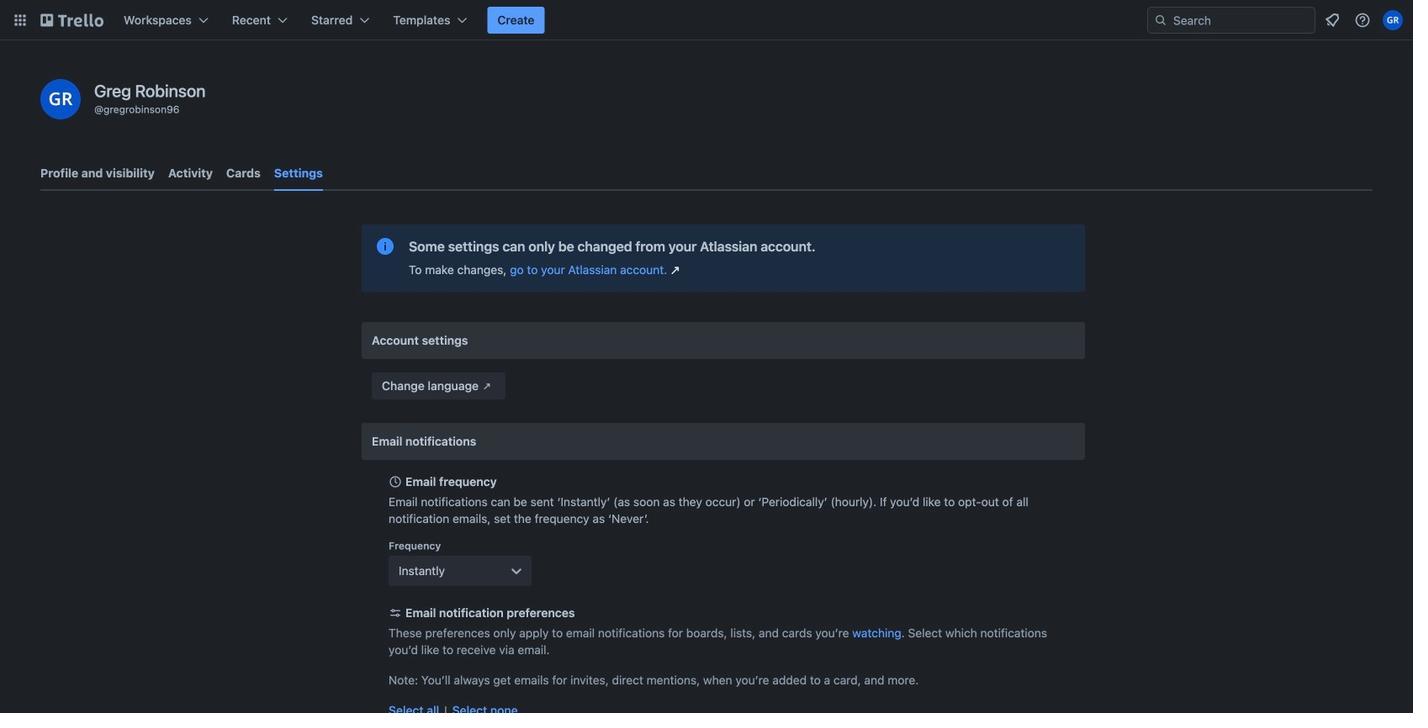 Task type: describe. For each thing, give the bounding box(es) containing it.
greg robinson (gregrobinson96) image
[[1383, 10, 1403, 30]]

primary element
[[0, 0, 1413, 40]]

sm image
[[479, 378, 495, 394]]

back to home image
[[40, 7, 103, 34]]

search image
[[1154, 13, 1167, 27]]

Search field
[[1147, 7, 1315, 34]]

0 notifications image
[[1322, 10, 1342, 30]]

open information menu image
[[1354, 12, 1371, 29]]



Task type: locate. For each thing, give the bounding box(es) containing it.
greg robinson (gregrobinson96) image
[[40, 79, 81, 119]]



Task type: vqa. For each thing, say whether or not it's contained in the screenshot.
0 Notifications icon
yes



